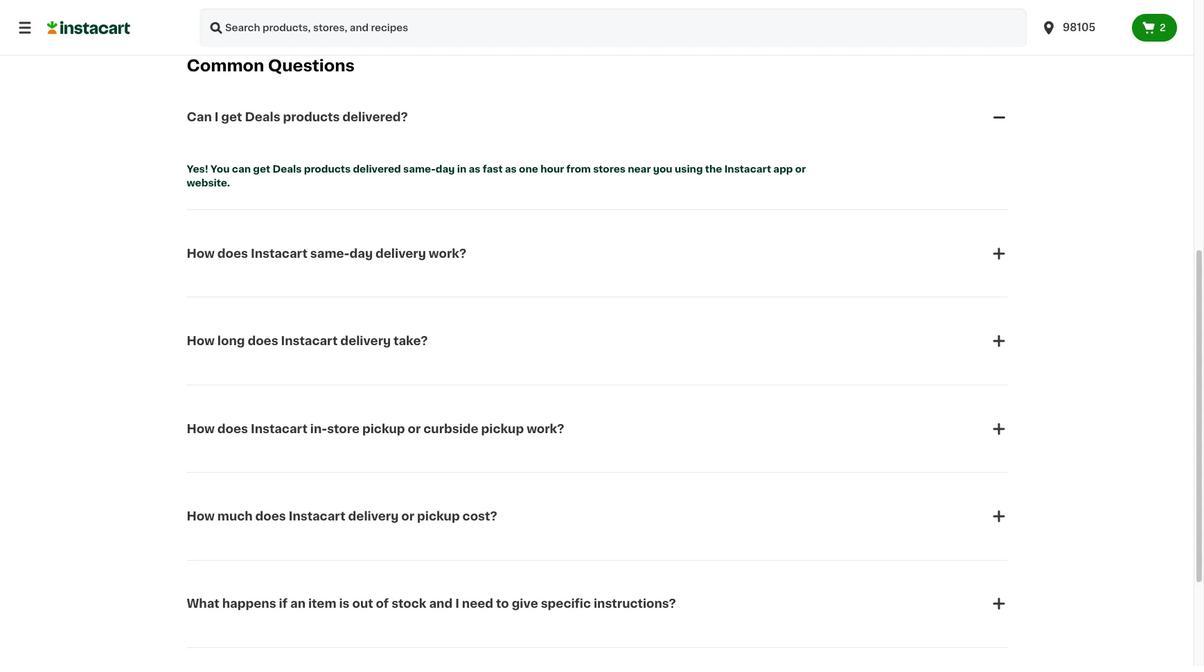 Task type: vqa. For each thing, say whether or not it's contained in the screenshot.
second "Learn" from the bottom of the page
no



Task type: locate. For each thing, give the bounding box(es) containing it.
pickup right curbside
[[481, 423, 524, 434]]

from
[[567, 164, 591, 174]]

in inside yes! you can get deals products delivered same-day in as fast as one hour from stores near you using the instacart app or website.
[[457, 164, 467, 174]]

0 horizontal spatial i
[[215, 112, 219, 123]]

2 many in stock from the left
[[723, 7, 778, 15]]

3 many from the left
[[830, 7, 852, 15]]

1 horizontal spatial get
[[253, 164, 270, 174]]

using
[[675, 164, 703, 174]]

is
[[339, 598, 350, 610]]

instacart logo image
[[47, 19, 130, 36]]

as
[[469, 164, 481, 174], [505, 164, 517, 174]]

0 vertical spatial deals
[[245, 112, 280, 123]]

3 many in stock from the left
[[830, 7, 885, 15]]

products left the delivered
[[304, 164, 351, 174]]

1 horizontal spatial same-
[[403, 164, 436, 174]]

pickup
[[362, 423, 405, 434], [481, 423, 524, 434], [417, 511, 460, 522]]

common
[[187, 59, 264, 74]]

deals inside yes! you can get deals products delivered same-day in as fast as one hour from stores near you using the instacart app or website.
[[273, 164, 302, 174]]

delivery inside dropdown button
[[341, 336, 391, 347]]

products inside dropdown button
[[283, 112, 340, 123]]

take?
[[394, 336, 428, 347]]

or
[[796, 164, 806, 174], [408, 423, 421, 434], [402, 511, 415, 522]]

0 vertical spatial i
[[215, 112, 219, 123]]

0 vertical spatial delivery
[[376, 248, 426, 259]]

many in stock
[[510, 7, 564, 15], [723, 7, 778, 15], [830, 7, 885, 15], [937, 7, 991, 15]]

4 many in stock from the left
[[937, 7, 991, 15]]

0 vertical spatial get
[[221, 112, 242, 123]]

1 vertical spatial get
[[253, 164, 270, 174]]

1 vertical spatial same-
[[310, 248, 350, 259]]

get inside can i get deals products delivered? dropdown button
[[221, 112, 242, 123]]

0 horizontal spatial get
[[221, 112, 242, 123]]

2 vertical spatial delivery
[[348, 511, 399, 522]]

many in stock link
[[496, 0, 592, 17], [709, 0, 805, 17], [816, 0, 912, 17], [923, 0, 1019, 17]]

1 horizontal spatial pickup
[[417, 511, 460, 522]]

delivered?
[[343, 112, 408, 123]]

4 how from the top
[[187, 511, 215, 522]]

1 vertical spatial delivery
[[341, 336, 391, 347]]

same-
[[403, 164, 436, 174], [310, 248, 350, 259]]

an
[[290, 598, 306, 610]]

get right can
[[221, 112, 242, 123]]

yes! you can get deals products delivered same-day in as fast as one hour from stores near you using the instacart app or website.
[[187, 164, 809, 188]]

questions
[[268, 59, 355, 74]]

pickup right store
[[362, 423, 405, 434]]

1 horizontal spatial as
[[505, 164, 517, 174]]

0 horizontal spatial pickup
[[362, 423, 405, 434]]

2 horizontal spatial pickup
[[481, 423, 524, 434]]

need
[[462, 598, 494, 610]]

3 how from the top
[[187, 423, 215, 434]]

fast
[[483, 164, 503, 174]]

as left one
[[505, 164, 517, 174]]

0 horizontal spatial work?
[[429, 248, 467, 259]]

many in stock for 3rd many in stock link from the right
[[723, 7, 778, 15]]

1 horizontal spatial day
[[436, 164, 455, 174]]

None search field
[[200, 8, 1027, 47]]

1 horizontal spatial i
[[456, 598, 459, 610]]

yes!
[[187, 164, 208, 174]]

0 horizontal spatial same-
[[310, 248, 350, 259]]

2 button
[[1133, 14, 1178, 42]]

deals right can at the top of the page
[[273, 164, 302, 174]]

in for 4th many in stock link from the right
[[534, 7, 541, 15]]

does
[[218, 248, 248, 259], [248, 336, 278, 347], [218, 423, 248, 434], [255, 511, 286, 522]]

2 how from the top
[[187, 336, 215, 347]]

stores
[[593, 164, 626, 174]]

get right can at the top of the page
[[253, 164, 270, 174]]

specific
[[541, 598, 591, 610]]

i inside can i get deals products delivered? dropdown button
[[215, 112, 219, 123]]

pickup left cost?
[[417, 511, 460, 522]]

0 vertical spatial day
[[436, 164, 455, 174]]

4 many in stock link from the left
[[923, 0, 1019, 17]]

products down questions
[[283, 112, 340, 123]]

i right and
[[456, 598, 459, 610]]

deals
[[245, 112, 280, 123], [273, 164, 302, 174]]

0 vertical spatial same-
[[403, 164, 436, 174]]

curbside
[[424, 423, 479, 434]]

how much does instacart delivery or pickup cost? button
[[187, 491, 1007, 541]]

1 vertical spatial i
[[456, 598, 459, 610]]

2 vertical spatial or
[[402, 511, 415, 522]]

how
[[187, 248, 215, 259], [187, 336, 215, 347], [187, 423, 215, 434], [187, 511, 215, 522]]

1 many in stock from the left
[[510, 7, 564, 15]]

0 vertical spatial or
[[796, 164, 806, 174]]

how long does instacart delivery take?
[[187, 336, 428, 347]]

i right can
[[215, 112, 219, 123]]

products
[[283, 112, 340, 123], [304, 164, 351, 174]]

how does instacart same-day delivery work? button
[[187, 228, 1007, 278]]

1 as from the left
[[469, 164, 481, 174]]

stock for second many in stock link from right
[[863, 7, 885, 15]]

1 vertical spatial products
[[304, 164, 351, 174]]

1 vertical spatial or
[[408, 423, 421, 434]]

many in stock for 4th many in stock link from left
[[937, 7, 991, 15]]

many
[[510, 7, 532, 15], [723, 7, 745, 15], [830, 7, 852, 15], [937, 7, 959, 15]]

instacart
[[725, 164, 772, 174], [251, 248, 308, 259], [281, 336, 338, 347], [251, 423, 308, 434], [289, 511, 346, 522]]

in-
[[310, 423, 327, 434]]

in
[[534, 7, 541, 15], [747, 7, 754, 15], [854, 7, 861, 15], [961, 7, 968, 15], [457, 164, 467, 174]]

work?
[[429, 248, 467, 259], [527, 423, 565, 434]]

i
[[215, 112, 219, 123], [456, 598, 459, 610]]

1 vertical spatial work?
[[527, 423, 565, 434]]

delivered
[[353, 164, 401, 174]]

day
[[436, 164, 455, 174], [350, 248, 373, 259]]

98105 button
[[1041, 8, 1124, 47]]

98105 button
[[1033, 8, 1133, 47]]

delivery for take?
[[341, 336, 391, 347]]

0 horizontal spatial as
[[469, 164, 481, 174]]

long
[[218, 336, 245, 347]]

how for how does instacart in-store pickup or curbside pickup work?
[[187, 423, 215, 434]]

how much does instacart delivery or pickup cost?
[[187, 511, 497, 522]]

0 vertical spatial work?
[[429, 248, 467, 259]]

one
[[519, 164, 538, 174]]

in for second many in stock link from right
[[854, 7, 861, 15]]

as left fast
[[469, 164, 481, 174]]

1 vertical spatial day
[[350, 248, 373, 259]]

3 many in stock link from the left
[[816, 0, 912, 17]]

deals down common questions
[[245, 112, 280, 123]]

much
[[218, 511, 253, 522]]

hour
[[541, 164, 564, 174]]

or inside how does instacart in-store pickup or curbside pickup work? dropdown button
[[408, 423, 421, 434]]

1 horizontal spatial work?
[[527, 423, 565, 434]]

to
[[496, 598, 509, 610]]

0 horizontal spatial day
[[350, 248, 373, 259]]

get inside yes! you can get deals products delivered same-day in as fast as one hour from stores near you using the instacart app or website.
[[253, 164, 270, 174]]

0 vertical spatial products
[[283, 112, 340, 123]]

get
[[221, 112, 242, 123], [253, 164, 270, 174]]

many in stock for 4th many in stock link from the right
[[510, 7, 564, 15]]

can i get deals products delivered?
[[187, 112, 408, 123]]

1 how from the top
[[187, 248, 215, 259]]

1 vertical spatial deals
[[273, 164, 302, 174]]

stock
[[543, 7, 564, 15], [756, 7, 778, 15], [863, 7, 885, 15], [970, 7, 991, 15], [392, 598, 427, 610]]

i inside what happens if an item is out of stock and i need to give specific instructions? dropdown button
[[456, 598, 459, 610]]

2 many from the left
[[723, 7, 745, 15]]

the
[[705, 164, 723, 174]]

stock for 4th many in stock link from left
[[970, 7, 991, 15]]

can
[[187, 112, 212, 123]]

delivery
[[376, 248, 426, 259], [341, 336, 391, 347], [348, 511, 399, 522]]



Task type: describe. For each thing, give the bounding box(es) containing it.
cost?
[[463, 511, 497, 522]]

of
[[376, 598, 389, 610]]

products inside yes! you can get deals products delivered same-day in as fast as one hour from stores near you using the instacart app or website.
[[304, 164, 351, 174]]

stock for 4th many in stock link from the right
[[543, 7, 564, 15]]

in for 4th many in stock link from left
[[961, 7, 968, 15]]

app
[[774, 164, 793, 174]]

how for how much does instacart delivery or pickup cost?
[[187, 511, 215, 522]]

day inside yes! you can get deals products delivered same-day in as fast as one hour from stores near you using the instacart app or website.
[[436, 164, 455, 174]]

or inside how much does instacart delivery or pickup cost? dropdown button
[[402, 511, 415, 522]]

deals inside can i get deals products delivered? dropdown button
[[245, 112, 280, 123]]

how long does instacart delivery take? button
[[187, 316, 1007, 366]]

1 many from the left
[[510, 7, 532, 15]]

near
[[628, 164, 651, 174]]

how does instacart same-day delivery work?
[[187, 248, 467, 259]]

2 many in stock link from the left
[[709, 0, 805, 17]]

stock for 3rd many in stock link from the right
[[756, 7, 778, 15]]

work? inside dropdown button
[[429, 248, 467, 259]]

what
[[187, 598, 220, 610]]

and
[[429, 598, 453, 610]]

website.
[[187, 178, 230, 188]]

what happens if an item is out of stock and i need to give specific instructions?
[[187, 598, 676, 610]]

work? inside dropdown button
[[527, 423, 565, 434]]

store
[[327, 423, 360, 434]]

pickup inside dropdown button
[[417, 511, 460, 522]]

many in stock for second many in stock link from right
[[830, 7, 885, 15]]

you
[[653, 164, 673, 174]]

happens
[[222, 598, 276, 610]]

out
[[352, 598, 373, 610]]

same- inside dropdown button
[[310, 248, 350, 259]]

item
[[308, 598, 336, 610]]

how for how does instacart same-day delivery work?
[[187, 248, 215, 259]]

what happens if an item is out of stock and i need to give specific instructions? button
[[187, 579, 1007, 629]]

if
[[279, 598, 288, 610]]

2
[[1160, 23, 1166, 33]]

common questions
[[187, 59, 355, 74]]

you
[[211, 164, 230, 174]]

delivery for or
[[348, 511, 399, 522]]

instacart inside yes! you can get deals products delivered same-day in as fast as one hour from stores near you using the instacart app or website.
[[725, 164, 772, 174]]

can i get deals products delivered? button
[[187, 92, 1007, 142]]

how for how long does instacart delivery take?
[[187, 336, 215, 347]]

or inside yes! you can get deals products delivered same-day in as fast as one hour from stores near you using the instacart app or website.
[[796, 164, 806, 174]]

1 many in stock link from the left
[[496, 0, 592, 17]]

how does instacart in-store pickup or curbside pickup work?
[[187, 423, 565, 434]]

98105
[[1063, 22, 1096, 33]]

4 many from the left
[[937, 7, 959, 15]]

same- inside yes! you can get deals products delivered same-day in as fast as one hour from stores near you using the instacart app or website.
[[403, 164, 436, 174]]

Search field
[[200, 8, 1027, 47]]

day inside dropdown button
[[350, 248, 373, 259]]

how does instacart in-store pickup or curbside pickup work? button
[[187, 404, 1007, 454]]

2 as from the left
[[505, 164, 517, 174]]

give
[[512, 598, 538, 610]]

in for 3rd many in stock link from the right
[[747, 7, 754, 15]]

stock inside dropdown button
[[392, 598, 427, 610]]

instructions?
[[594, 598, 676, 610]]

can
[[232, 164, 251, 174]]



